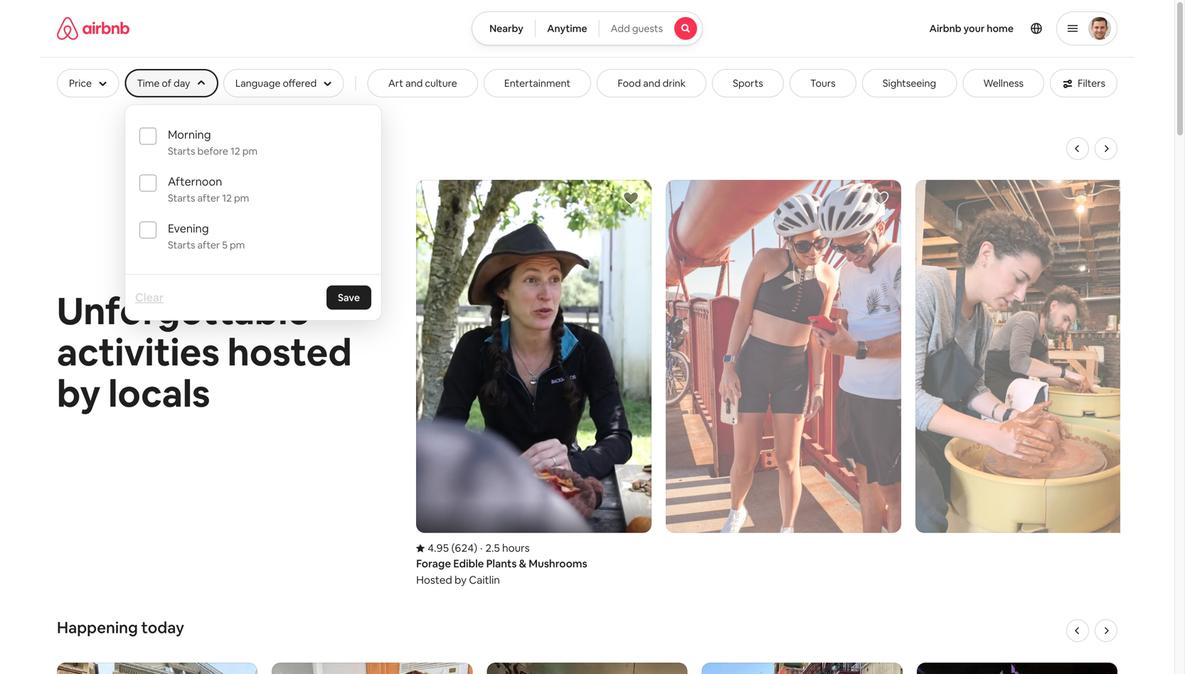 Task type: vqa. For each thing, say whether or not it's contained in the screenshot.
drink
yes



Task type: locate. For each thing, give the bounding box(es) containing it.
starts inside the morning starts before 12 pm
[[168, 145, 195, 158]]

profile element
[[720, 0, 1118, 57]]

1 vertical spatial after
[[198, 239, 220, 252]]

3 starts from the top
[[168, 239, 195, 252]]

forage
[[416, 557, 451, 571]]

nearby
[[490, 22, 524, 35]]

0 horizontal spatial and
[[406, 77, 423, 90]]

after inside evening starts after 5 pm
[[198, 239, 220, 252]]

food
[[618, 77, 641, 90]]

and inside button
[[406, 77, 423, 90]]

culture
[[425, 77, 457, 90]]

2 and from the left
[[643, 77, 661, 90]]

after
[[198, 192, 220, 205], [198, 239, 220, 252]]

Sports button
[[713, 69, 784, 98]]

pm inside the morning starts before 12 pm
[[242, 145, 258, 158]]

afternoon starts after 12 pm
[[168, 174, 249, 205]]

save button
[[327, 286, 371, 310]]

starts down evening
[[168, 239, 195, 252]]

12 inside afternoon starts after 12 pm
[[222, 192, 232, 205]]

0 vertical spatial starts
[[168, 145, 195, 158]]

add guests button
[[599, 11, 703, 46]]

None search field
[[472, 11, 703, 46]]

12 inside the morning starts before 12 pm
[[231, 145, 240, 158]]

Entertainment button
[[484, 69, 592, 98]]

and inside button
[[643, 77, 661, 90]]

edible
[[454, 557, 484, 571]]

1 vertical spatial starts
[[168, 192, 195, 205]]

entertainment
[[505, 77, 571, 90]]

2.5
[[486, 542, 500, 555]]

and left drink
[[643, 77, 661, 90]]

0 vertical spatial 12
[[231, 145, 240, 158]]

0 vertical spatial after
[[198, 192, 220, 205]]

12 down afternoon
[[222, 192, 232, 205]]

pm inside afternoon starts after 12 pm
[[234, 192, 249, 205]]

starts inside afternoon starts after 12 pm
[[168, 192, 195, 205]]

by inside unforgettable activities hosted by locals
[[57, 370, 101, 418]]

locals
[[108, 370, 210, 418]]

pm
[[242, 145, 258, 158], [234, 192, 249, 205], [230, 239, 245, 252]]

0 vertical spatial pm
[[242, 145, 258, 158]]

12
[[231, 145, 240, 158], [222, 192, 232, 205]]

starts down morning
[[168, 145, 195, 158]]

pm right "5"
[[230, 239, 245, 252]]

group
[[414, 137, 1152, 591]]

save
[[338, 291, 360, 304]]

2 vertical spatial pm
[[230, 239, 245, 252]]

Wellness button
[[963, 69, 1045, 98]]

after for afternoon
[[198, 192, 220, 205]]

pm inside evening starts after 5 pm
[[230, 239, 245, 252]]

starts
[[168, 145, 195, 158], [168, 192, 195, 205], [168, 239, 195, 252]]

pm up evening starts after 5 pm
[[234, 192, 249, 205]]

1 horizontal spatial by
[[455, 574, 467, 587]]

art and culture
[[388, 77, 457, 90]]

5
[[222, 239, 228, 252]]

sightseeing
[[883, 77, 937, 90]]

pm right before
[[242, 145, 258, 158]]

1 vertical spatial by
[[455, 574, 467, 587]]

starts inside evening starts after 5 pm
[[168, 239, 195, 252]]

2 starts from the top
[[168, 192, 195, 205]]

add
[[611, 22, 630, 35]]

guests
[[633, 22, 663, 35]]

0 vertical spatial by
[[57, 370, 101, 418]]

time of day
[[137, 77, 190, 90]]

and
[[406, 77, 423, 90], [643, 77, 661, 90]]

and for art
[[406, 77, 423, 90]]

(624)
[[452, 542, 478, 555]]

0 horizontal spatial by
[[57, 370, 101, 418]]

starts down afternoon
[[168, 192, 195, 205]]

1 after from the top
[[198, 192, 220, 205]]

after inside afternoon starts after 12 pm
[[198, 192, 220, 205]]

morning
[[168, 127, 211, 142]]

after for evening
[[198, 239, 220, 252]]

1 vertical spatial pm
[[234, 192, 249, 205]]

4.95
[[428, 542, 449, 555]]

12 right before
[[231, 145, 240, 158]]

· 2.5 hours
[[480, 542, 530, 555]]

time
[[137, 77, 160, 90]]

after down afternoon
[[198, 192, 220, 205]]

1 horizontal spatial and
[[643, 77, 661, 90]]

and for food
[[643, 77, 661, 90]]

nearby button
[[472, 11, 536, 46]]

1 and from the left
[[406, 77, 423, 90]]

starts for afternoon
[[168, 192, 195, 205]]

hosted
[[416, 574, 452, 587]]

Tours button
[[790, 69, 857, 98]]

today
[[141, 618, 184, 638]]

none search field containing nearby
[[472, 11, 703, 46]]

2 vertical spatial starts
[[168, 239, 195, 252]]

of
[[162, 77, 171, 90]]

clear
[[135, 290, 164, 305]]

group containing 4.95 (624)
[[414, 137, 1152, 591]]

sports
[[733, 77, 764, 90]]

after left "5"
[[198, 239, 220, 252]]

2 after from the top
[[198, 239, 220, 252]]

mushrooms
[[529, 557, 588, 571]]

before
[[198, 145, 228, 158]]

activities
[[57, 328, 220, 376]]

starts for morning
[[168, 145, 195, 158]]

add to wishlist image inside forage edible plants & mushrooms group
[[623, 190, 640, 207]]

12 for morning
[[231, 145, 240, 158]]

and right art
[[406, 77, 423, 90]]

clear button
[[128, 284, 171, 312]]

art
[[388, 77, 404, 90]]

12 for afternoon
[[222, 192, 232, 205]]

1 vertical spatial 12
[[222, 192, 232, 205]]

hours
[[502, 542, 530, 555]]

morning starts before 12 pm
[[168, 127, 258, 158]]

1 starts from the top
[[168, 145, 195, 158]]

by
[[57, 370, 101, 418], [455, 574, 467, 587]]

Sightseeing button
[[862, 69, 957, 98]]

·
[[480, 542, 483, 555]]

anytime
[[547, 22, 588, 35]]

add to wishlist image
[[623, 190, 640, 207], [873, 190, 890, 207], [229, 673, 246, 675], [444, 673, 461, 675], [659, 673, 676, 675], [874, 673, 891, 675], [1089, 673, 1106, 675]]



Task type: describe. For each thing, give the bounding box(es) containing it.
pm for evening
[[230, 239, 245, 252]]

Art and culture button
[[368, 69, 478, 98]]

unforgettable
[[57, 287, 310, 335]]

afternoon
[[168, 174, 222, 189]]

by inside forage edible plants & mushrooms hosted by caitlin
[[455, 574, 467, 587]]

wellness
[[984, 77, 1024, 90]]

plants
[[487, 557, 517, 571]]

tours
[[811, 77, 836, 90]]

Food and drink button
[[597, 69, 707, 98]]

drink
[[663, 77, 686, 90]]

forage edible plants & mushrooms hosted by caitlin
[[416, 557, 588, 587]]

&
[[519, 557, 527, 571]]

anytime button
[[535, 11, 600, 46]]

day
[[174, 77, 190, 90]]

4.95 out of 5 average rating,  624 reviews image
[[416, 542, 478, 555]]

4.95 (624)
[[428, 542, 478, 555]]

starts for evening
[[168, 239, 195, 252]]

evening starts after 5 pm
[[168, 221, 245, 252]]

caitlin
[[469, 574, 500, 587]]

pm for morning
[[242, 145, 258, 158]]

happening today
[[57, 618, 184, 638]]

evening
[[168, 221, 209, 236]]

pm for afternoon
[[234, 192, 249, 205]]

time of day button
[[125, 69, 218, 98]]

unforgettable activities hosted by locals
[[57, 287, 352, 418]]

happening
[[57, 618, 138, 638]]

forage edible plants & mushrooms group
[[416, 180, 652, 588]]

add guests
[[611, 22, 663, 35]]

food and drink
[[618, 77, 686, 90]]

hosted
[[228, 328, 352, 376]]



